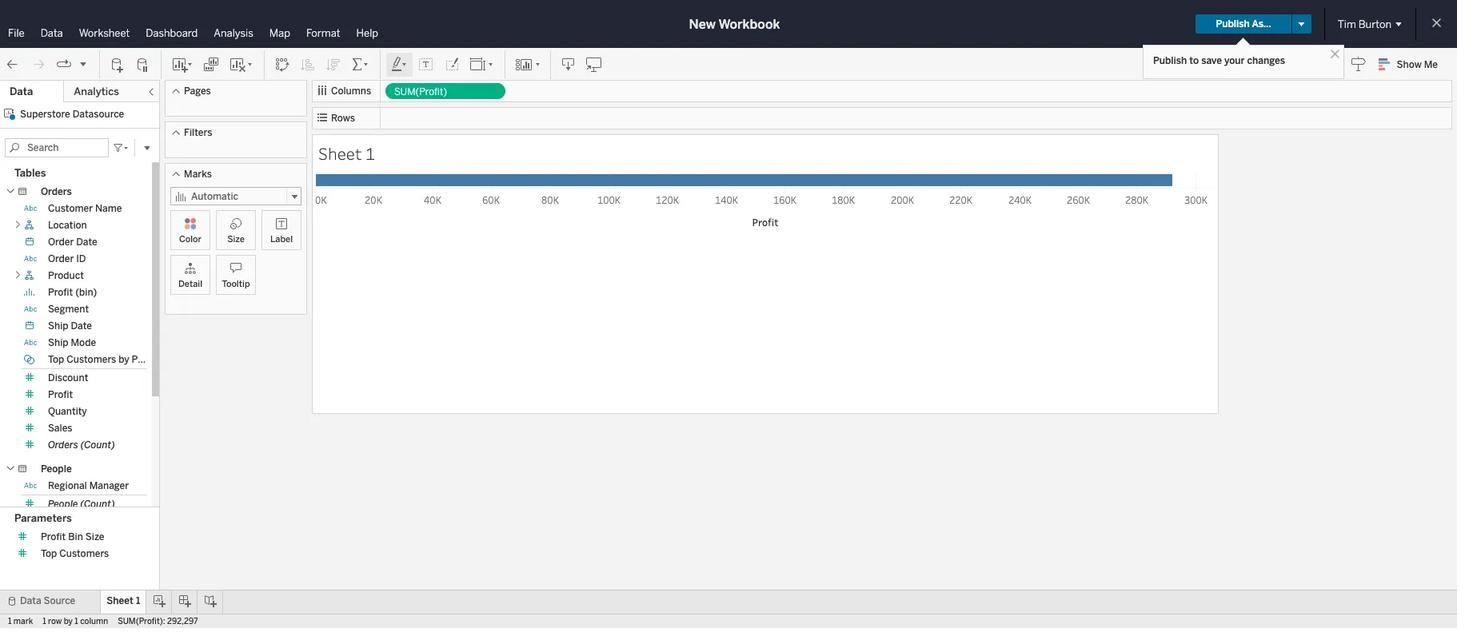 Task type: locate. For each thing, give the bounding box(es) containing it.
data up mark
[[20, 596, 41, 607]]

1 mark
[[8, 618, 33, 627]]

order id
[[48, 254, 86, 265]]

Search text field
[[5, 138, 109, 158]]

new workbook
[[689, 16, 780, 32]]

orders down "sales"
[[48, 440, 78, 451]]

sheet
[[318, 142, 362, 165], [107, 596, 134, 607]]

1 down columns
[[366, 142, 375, 165]]

people up regional
[[41, 464, 72, 475]]

1 left column
[[75, 618, 78, 627]]

1 vertical spatial publish
[[1154, 55, 1188, 66]]

name
[[95, 203, 122, 214]]

1 vertical spatial by
[[64, 618, 73, 627]]

order up order id
[[48, 237, 74, 248]]

2 ship from the top
[[48, 338, 68, 349]]

date for order date
[[76, 237, 97, 248]]

people down regional
[[48, 499, 78, 510]]

label
[[270, 234, 293, 245]]

format workbook image
[[444, 56, 460, 72]]

segment
[[48, 304, 89, 315]]

order for order date
[[48, 237, 74, 248]]

publish inside button
[[1216, 18, 1250, 30]]

data source
[[20, 596, 75, 607]]

changes
[[1248, 55, 1286, 66]]

top customers
[[41, 549, 109, 560]]

sheet down rows on the top left of the page
[[318, 142, 362, 165]]

0 vertical spatial date
[[76, 237, 97, 248]]

1 ship from the top
[[48, 321, 68, 332]]

customers
[[67, 354, 116, 366], [59, 549, 109, 560]]

new worksheet image
[[171, 56, 194, 72]]

1 vertical spatial order
[[48, 254, 74, 265]]

your
[[1225, 55, 1245, 66]]

0 horizontal spatial size
[[85, 532, 104, 543]]

1
[[366, 142, 375, 165], [136, 596, 140, 607], [8, 618, 12, 627], [43, 618, 46, 627], [75, 618, 78, 627]]

show/hide cards image
[[515, 56, 541, 72]]

customers down mode
[[67, 354, 116, 366]]

1 horizontal spatial size
[[227, 234, 245, 245]]

date up id
[[76, 237, 97, 248]]

order
[[48, 237, 74, 248], [48, 254, 74, 265]]

sales
[[48, 423, 72, 434]]

sheet 1
[[318, 142, 375, 165], [107, 596, 140, 607]]

replay animation image right redo image
[[56, 56, 72, 72]]

orders
[[41, 186, 72, 198], [48, 440, 78, 451]]

source
[[44, 596, 75, 607]]

customers down bin
[[59, 549, 109, 560]]

1 vertical spatial customers
[[59, 549, 109, 560]]

tim
[[1338, 18, 1357, 30]]

1 left mark
[[8, 618, 12, 627]]

ship down ship date
[[48, 338, 68, 349]]

1 (count) from the top
[[81, 440, 115, 451]]

column
[[80, 618, 108, 627]]

0 horizontal spatial replay animation image
[[56, 56, 72, 72]]

1 left row
[[43, 618, 46, 627]]

sheet 1 down rows on the top left of the page
[[318, 142, 375, 165]]

replay animation image up analytics on the left of page
[[78, 59, 88, 68]]

show
[[1397, 59, 1422, 70]]

0 vertical spatial data
[[41, 27, 63, 39]]

rows
[[331, 113, 355, 124]]

publish left as...
[[1216, 18, 1250, 30]]

datasource
[[73, 109, 124, 120]]

0 horizontal spatial sheet
[[107, 596, 134, 607]]

publish
[[1216, 18, 1250, 30], [1154, 55, 1188, 66]]

data guide image
[[1351, 56, 1367, 72]]

orders for orders
[[41, 186, 72, 198]]

orders up customer
[[41, 186, 72, 198]]

quantity
[[48, 406, 87, 418]]

date up mode
[[71, 321, 92, 332]]

0 horizontal spatial publish
[[1154, 55, 1188, 66]]

size right bin
[[85, 532, 104, 543]]

1 horizontal spatial publish
[[1216, 18, 1250, 30]]

duplicate image
[[203, 56, 219, 72]]

(count) for people (count)
[[80, 499, 115, 510]]

0 vertical spatial orders
[[41, 186, 72, 198]]

data down 'undo' image
[[10, 86, 33, 98]]

by for profit
[[119, 354, 129, 366]]

replay animation image
[[56, 56, 72, 72], [78, 59, 88, 68]]

top down profit bin size
[[41, 549, 57, 560]]

1 order from the top
[[48, 237, 74, 248]]

publish left to
[[1154, 55, 1188, 66]]

0 vertical spatial size
[[227, 234, 245, 245]]

collapse image
[[146, 87, 156, 97]]

1 vertical spatial size
[[85, 532, 104, 543]]

1 vertical spatial sheet
[[107, 596, 134, 607]]

download image
[[561, 56, 577, 72]]

color
[[179, 234, 202, 245]]

0 vertical spatial people
[[41, 464, 72, 475]]

marks. press enter to open the view data window.. use arrow keys to navigate data visualization elements. image
[[315, 172, 1216, 189]]

new
[[689, 16, 716, 32]]

mode
[[71, 338, 96, 349]]

by for 1
[[64, 618, 73, 627]]

pause auto updates image
[[135, 56, 151, 72]]

worksheet
[[79, 27, 130, 39]]

as...
[[1252, 18, 1272, 30]]

columns
[[331, 86, 371, 97]]

sum(profit):
[[118, 618, 165, 627]]

order up product on the top of the page
[[48, 254, 74, 265]]

ship for ship date
[[48, 321, 68, 332]]

(count) up regional manager
[[81, 440, 115, 451]]

0 horizontal spatial sheet 1
[[107, 596, 140, 607]]

people
[[41, 464, 72, 475], [48, 499, 78, 510]]

data
[[41, 27, 63, 39], [10, 86, 33, 98], [20, 596, 41, 607]]

1 vertical spatial people
[[48, 499, 78, 510]]

0 horizontal spatial by
[[64, 618, 73, 627]]

size up tooltip
[[227, 234, 245, 245]]

format
[[306, 27, 341, 39]]

0 vertical spatial publish
[[1216, 18, 1250, 30]]

0 vertical spatial (count)
[[81, 440, 115, 451]]

redo image
[[30, 56, 46, 72]]

0 vertical spatial ship
[[48, 321, 68, 332]]

top up discount
[[48, 354, 64, 366]]

sheet up sum(profit):
[[107, 596, 134, 607]]

clear sheet image
[[229, 56, 254, 72]]

ship mode
[[48, 338, 96, 349]]

to
[[1190, 55, 1200, 66]]

by
[[119, 354, 129, 366], [64, 618, 73, 627]]

1 horizontal spatial sheet 1
[[318, 142, 375, 165]]

0 vertical spatial order
[[48, 237, 74, 248]]

detail
[[178, 279, 202, 290]]

date for ship date
[[71, 321, 92, 332]]

1 horizontal spatial replay animation image
[[78, 59, 88, 68]]

map
[[269, 27, 290, 39]]

id
[[76, 254, 86, 265]]

(count)
[[81, 440, 115, 451], [80, 499, 115, 510]]

product
[[48, 270, 84, 282]]

sort ascending image
[[300, 56, 316, 72]]

1 vertical spatial data
[[10, 86, 33, 98]]

publish for publish to save your changes
[[1154, 55, 1188, 66]]

undo image
[[5, 56, 21, 72]]

size
[[227, 234, 245, 245], [85, 532, 104, 543]]

regional manager
[[48, 481, 129, 492]]

1 vertical spatial orders
[[48, 440, 78, 451]]

1 horizontal spatial sheet
[[318, 142, 362, 165]]

profit for profit bin size
[[41, 532, 66, 543]]

publish to save your changes
[[1154, 55, 1286, 66]]

profit
[[48, 287, 73, 298], [132, 354, 157, 366], [48, 390, 73, 401], [41, 532, 66, 543]]

1 vertical spatial sheet 1
[[107, 596, 140, 607]]

2 (count) from the top
[[80, 499, 115, 510]]

0 vertical spatial top
[[48, 354, 64, 366]]

data up redo image
[[41, 27, 63, 39]]

0 vertical spatial by
[[119, 354, 129, 366]]

tables
[[14, 167, 46, 179]]

1 vertical spatial (count)
[[80, 499, 115, 510]]

top customers by profit
[[48, 354, 157, 366]]

1 vertical spatial date
[[71, 321, 92, 332]]

1 vertical spatial top
[[41, 549, 57, 560]]

superstore datasource
[[20, 109, 124, 120]]

2 vertical spatial data
[[20, 596, 41, 607]]

(count) down regional manager
[[80, 499, 115, 510]]

save
[[1202, 55, 1222, 66]]

sheet 1 up sum(profit):
[[107, 596, 140, 607]]

1 vertical spatial ship
[[48, 338, 68, 349]]

ship
[[48, 321, 68, 332], [48, 338, 68, 349]]

0 vertical spatial customers
[[67, 354, 116, 366]]

swap rows and columns image
[[274, 56, 290, 72]]

2 order from the top
[[48, 254, 74, 265]]

ship down segment
[[48, 321, 68, 332]]

top
[[48, 354, 64, 366], [41, 549, 57, 560]]

1 horizontal spatial by
[[119, 354, 129, 366]]

0 vertical spatial sheet
[[318, 142, 362, 165]]

date
[[76, 237, 97, 248], [71, 321, 92, 332]]



Task type: vqa. For each thing, say whether or not it's contained in the screenshot.
am associated with Sep 29, 2023, 7:00 AM
no



Task type: describe. For each thing, give the bounding box(es) containing it.
ship for ship mode
[[48, 338, 68, 349]]

manager
[[89, 481, 129, 492]]

0 vertical spatial sheet 1
[[318, 142, 375, 165]]

highlight image
[[390, 56, 409, 72]]

sum(profit): 292,297
[[118, 618, 198, 627]]

publish for publish as...
[[1216, 18, 1250, 30]]

customer name
[[48, 203, 122, 214]]

people (count)
[[48, 499, 115, 510]]

workbook
[[719, 16, 780, 32]]

marks
[[184, 169, 212, 180]]

publish your workbook to edit in tableau desktop image
[[586, 56, 602, 72]]

new data source image
[[110, 56, 126, 72]]

parameters
[[14, 513, 72, 525]]

close image
[[1328, 46, 1343, 62]]

customers for top customers
[[59, 549, 109, 560]]

superstore
[[20, 109, 70, 120]]

ship date
[[48, 321, 92, 332]]

mark
[[13, 618, 33, 627]]

show me
[[1397, 59, 1439, 70]]

file
[[8, 27, 25, 39]]

regional
[[48, 481, 87, 492]]

analysis
[[214, 27, 253, 39]]

show mark labels image
[[418, 56, 434, 72]]

totals image
[[351, 56, 370, 72]]

row
[[48, 618, 62, 627]]

292,297
[[167, 618, 198, 627]]

(count) for orders (count)
[[81, 440, 115, 451]]

burton
[[1359, 18, 1392, 30]]

(bin)
[[75, 287, 97, 298]]

dashboard
[[146, 27, 198, 39]]

profit for profit
[[48, 390, 73, 401]]

tooltip
[[222, 279, 250, 290]]

filters
[[184, 127, 212, 138]]

show me button
[[1372, 52, 1453, 77]]

sort descending image
[[326, 56, 342, 72]]

sum(profit)
[[394, 86, 447, 98]]

discount
[[48, 373, 88, 384]]

pages
[[184, 86, 211, 97]]

location
[[48, 220, 87, 231]]

orders (count)
[[48, 440, 115, 451]]

help
[[357, 27, 378, 39]]

profit bin size
[[41, 532, 104, 543]]

order for order id
[[48, 254, 74, 265]]

me
[[1425, 59, 1439, 70]]

orders for orders (count)
[[48, 440, 78, 451]]

tim burton
[[1338, 18, 1392, 30]]

people for people
[[41, 464, 72, 475]]

publish as... button
[[1196, 14, 1292, 34]]

profit for profit (bin)
[[48, 287, 73, 298]]

order date
[[48, 237, 97, 248]]

bin
[[68, 532, 83, 543]]

fit image
[[470, 56, 495, 72]]

top for top customers by profit
[[48, 354, 64, 366]]

1 up sum(profit):
[[136, 596, 140, 607]]

customer
[[48, 203, 93, 214]]

analytics
[[74, 86, 119, 98]]

profit (bin)
[[48, 287, 97, 298]]

people for people (count)
[[48, 499, 78, 510]]

customers for top customers by profit
[[67, 354, 116, 366]]

top for top customers
[[41, 549, 57, 560]]

1 row by 1 column
[[43, 618, 108, 627]]

publish as...
[[1216, 18, 1272, 30]]



